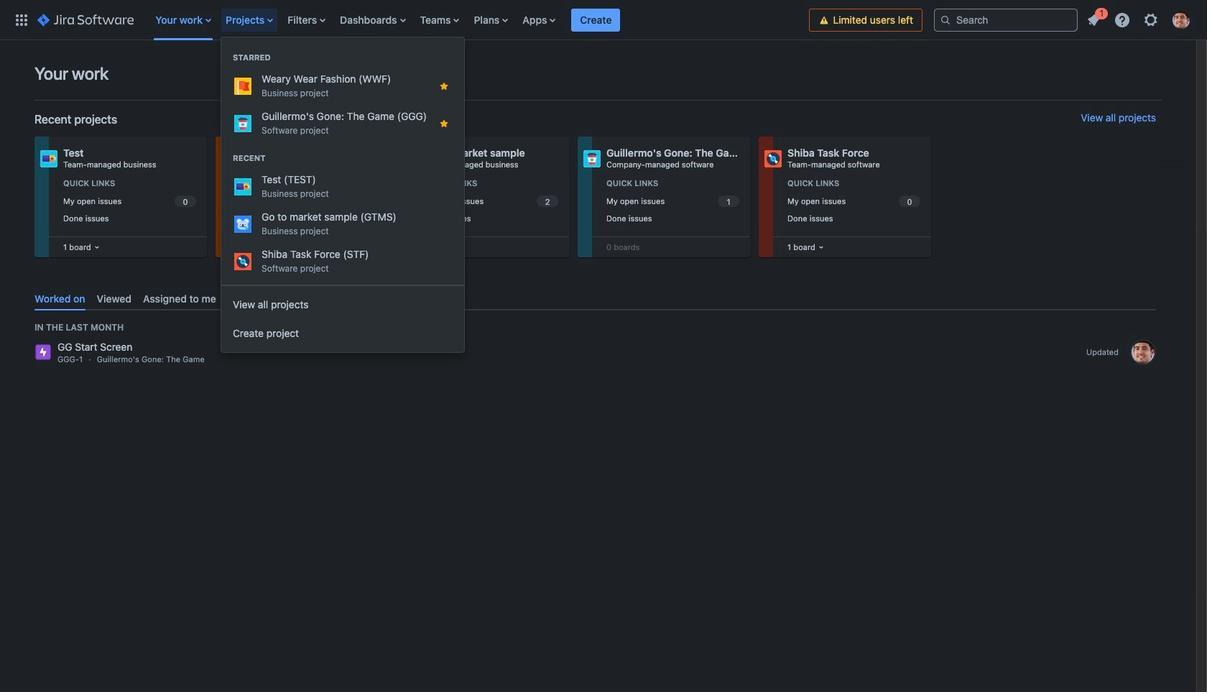 Task type: describe. For each thing, give the bounding box(es) containing it.
1 board image from the left
[[91, 241, 103, 253]]

1 horizontal spatial list
[[1081, 5, 1199, 33]]

0 horizontal spatial list
[[148, 0, 810, 40]]

notifications image
[[1085, 11, 1102, 28]]

Search field
[[934, 8, 1078, 31]]

2 horizontal spatial list item
[[1081, 5, 1108, 31]]

1 heading from the top
[[221, 52, 464, 63]]

0 horizontal spatial list item
[[221, 0, 279, 40]]

your profile and settings image
[[1173, 11, 1190, 28]]

appswitcher icon image
[[13, 11, 30, 28]]



Task type: vqa. For each thing, say whether or not it's contained in the screenshot.
bottom in
no



Task type: locate. For each thing, give the bounding box(es) containing it.
None search field
[[934, 8, 1078, 31]]

star guillermo's gone: the game (ggg) image
[[438, 118, 450, 129]]

group
[[221, 37, 464, 285]]

1 horizontal spatial board image
[[816, 241, 827, 253]]

list item
[[221, 0, 279, 40], [572, 0, 621, 40], [1081, 5, 1108, 31]]

1 vertical spatial heading
[[221, 152, 464, 164]]

2 heading from the top
[[221, 152, 464, 164]]

list
[[148, 0, 810, 40], [1081, 5, 1199, 33]]

settings image
[[1143, 11, 1160, 28]]

0 vertical spatial heading
[[221, 52, 464, 63]]

board image
[[91, 241, 103, 253], [816, 241, 827, 253]]

help image
[[1114, 11, 1131, 28]]

tab list
[[29, 287, 1162, 311]]

1 horizontal spatial list item
[[572, 0, 621, 40]]

2 board image from the left
[[816, 241, 827, 253]]

jira software image
[[37, 11, 134, 28], [37, 11, 134, 28]]

star weary wear fashion (wwf) image
[[438, 80, 450, 92]]

banner
[[0, 0, 1207, 40]]

heading
[[221, 52, 464, 63], [221, 152, 464, 164]]

search image
[[940, 14, 952, 26]]

0 horizontal spatial board image
[[91, 241, 103, 253]]

primary element
[[9, 0, 810, 40]]



